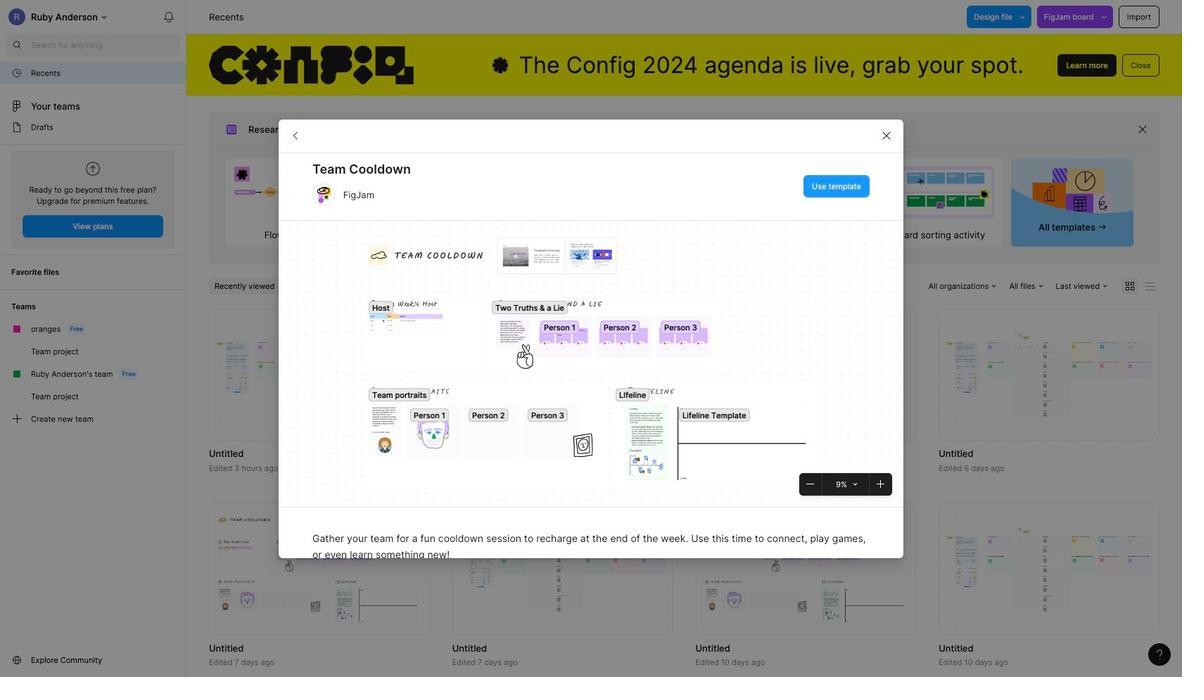 Task type: vqa. For each thing, say whether or not it's contained in the screenshot.
community 16 image
yes



Task type: describe. For each thing, give the bounding box(es) containing it.
recent 16 image
[[11, 68, 23, 79]]

brainstorm crazy 8s image
[[619, 158, 741, 227]]

community 16 image
[[11, 655, 23, 667]]

select zoom level image
[[854, 482, 858, 487]]



Task type: locate. For each thing, give the bounding box(es) containing it.
bell 32 image
[[158, 6, 180, 28]]

1 vertical spatial search 32 image
[[552, 118, 575, 141]]

file thumbnail image
[[459, 318, 666, 432], [703, 318, 910, 432], [216, 331, 423, 419], [946, 331, 1153, 419], [216, 512, 423, 627], [703, 512, 910, 627], [459, 526, 666, 613], [946, 526, 1153, 613]]

project retrospective image
[[488, 158, 610, 227]]

user interview image
[[750, 158, 872, 227]]

0 horizontal spatial search 32 image
[[6, 34, 28, 56]]

page 16 image
[[11, 122, 23, 133]]

search 32 image
[[6, 34, 28, 56], [552, 118, 575, 141]]

quarterly brainstorm image
[[357, 158, 479, 227]]

search 32 image up 'recent 16' image
[[6, 34, 28, 56]]

see all all templates image
[[1033, 167, 1112, 220]]

card sorting activity image
[[881, 158, 1003, 227]]

Search for anything text field
[[31, 39, 180, 51]]

dialog
[[279, 119, 904, 678]]

1 horizontal spatial search 32 image
[[552, 118, 575, 141]]

search 32 image up project retrospective image
[[552, 118, 575, 141]]

0 vertical spatial search 32 image
[[6, 34, 28, 56]]

flow chart image
[[226, 158, 348, 227]]



